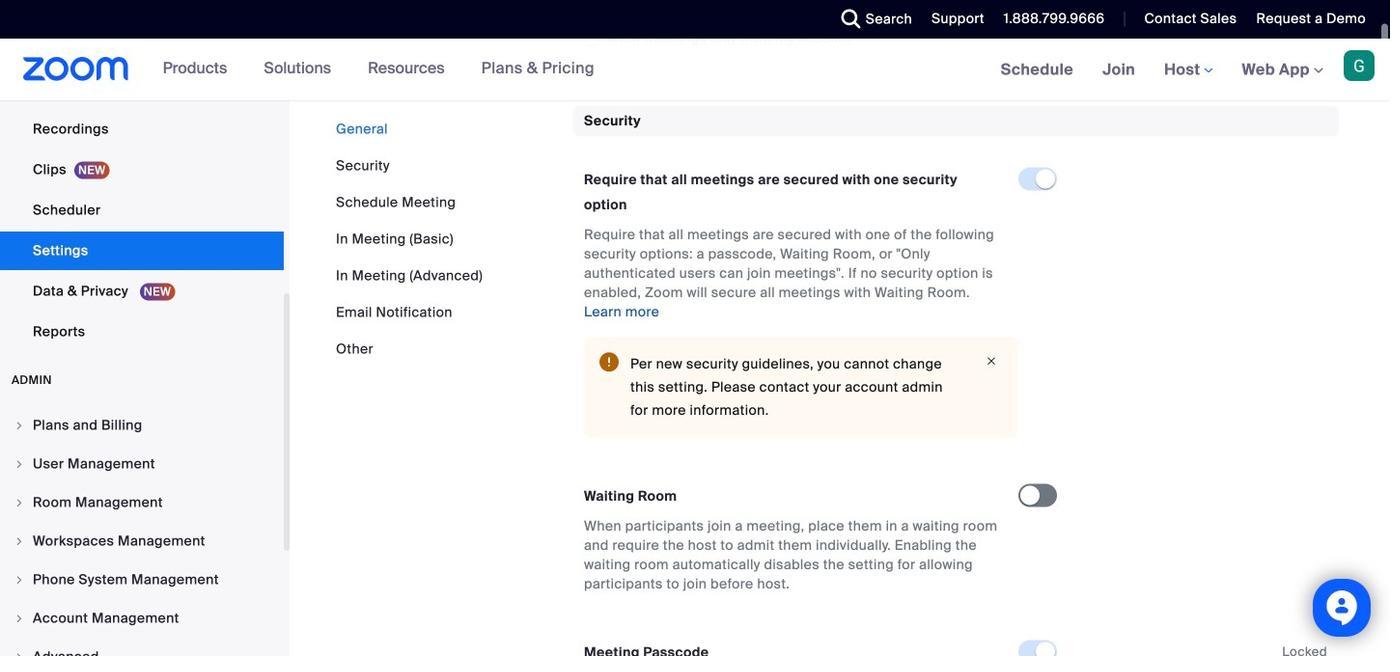 Task type: describe. For each thing, give the bounding box(es) containing it.
profile picture image
[[1344, 50, 1375, 81]]

security element
[[573, 106, 1339, 657]]

right image for fifth menu item from the bottom of the admin menu menu
[[14, 497, 25, 509]]

right image for 1st menu item from the bottom of the admin menu menu
[[14, 652, 25, 657]]

5 menu item from the top
[[0, 562, 284, 599]]

warning image
[[600, 353, 619, 372]]

7 menu item from the top
[[0, 639, 284, 657]]

3 menu item from the top
[[0, 485, 284, 521]]



Task type: vqa. For each thing, say whether or not it's contained in the screenshot.
first menu item from the bottom
yes



Task type: locate. For each thing, give the bounding box(es) containing it.
1 vertical spatial right image
[[14, 536, 25, 547]]

zoom logo image
[[23, 57, 129, 81]]

alert inside security "element"
[[584, 337, 1019, 438]]

right image for fourth menu item from the bottom
[[14, 536, 25, 547]]

6 menu item from the top
[[0, 601, 284, 637]]

4 menu item from the top
[[0, 523, 284, 560]]

close image
[[980, 353, 1003, 370]]

right image
[[14, 420, 25, 432], [14, 459, 25, 470], [14, 574, 25, 586], [14, 613, 25, 625]]

alert
[[584, 337, 1019, 438]]

right image
[[14, 497, 25, 509], [14, 536, 25, 547], [14, 652, 25, 657]]

banner
[[0, 39, 1390, 102]]

3 right image from the top
[[14, 574, 25, 586]]

menu item
[[0, 407, 284, 444], [0, 446, 284, 483], [0, 485, 284, 521], [0, 523, 284, 560], [0, 562, 284, 599], [0, 601, 284, 637], [0, 639, 284, 657]]

2 menu item from the top
[[0, 446, 284, 483]]

3 right image from the top
[[14, 652, 25, 657]]

2 vertical spatial right image
[[14, 652, 25, 657]]

menu bar
[[336, 120, 483, 359]]

meetings navigation
[[986, 39, 1390, 102]]

1 right image from the top
[[14, 420, 25, 432]]

1 right image from the top
[[14, 497, 25, 509]]

product information navigation
[[148, 39, 609, 100]]

1 menu item from the top
[[0, 407, 284, 444]]

2 right image from the top
[[14, 459, 25, 470]]

personal menu menu
[[0, 0, 284, 353]]

4 right image from the top
[[14, 613, 25, 625]]

admin menu menu
[[0, 407, 284, 657]]

side navigation navigation
[[0, 0, 290, 657]]

0 vertical spatial right image
[[14, 497, 25, 509]]

2 right image from the top
[[14, 536, 25, 547]]



